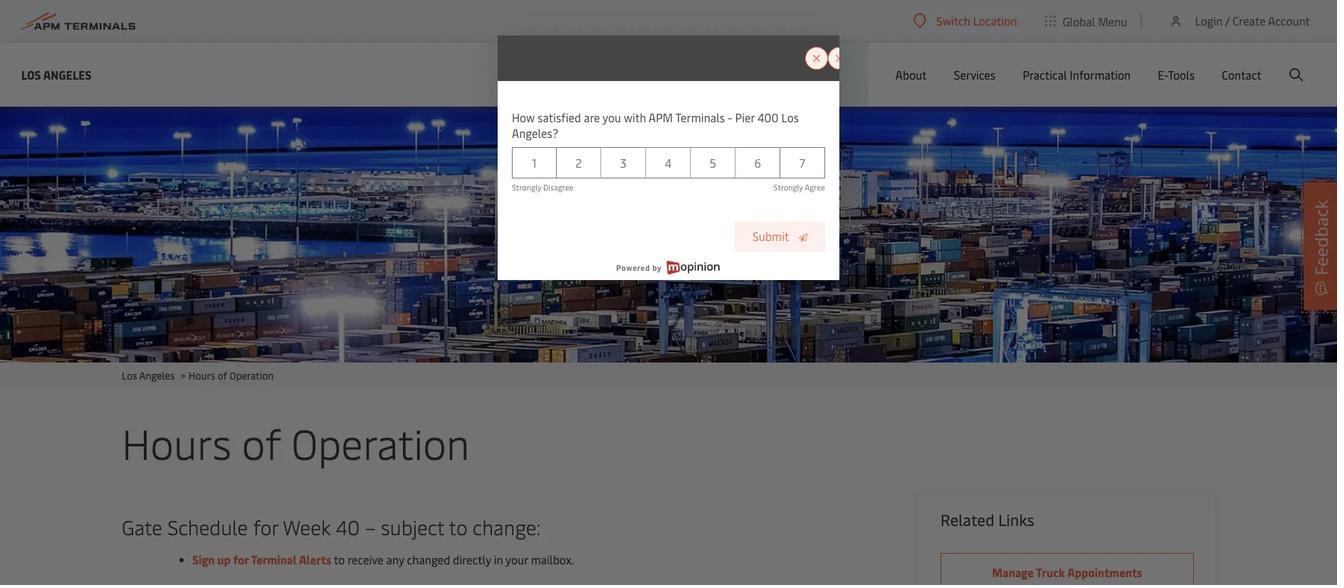 Task type: vqa. For each thing, say whether or not it's contained in the screenshot.
topmost Lifting
no



Task type: locate. For each thing, give the bounding box(es) containing it.
0 horizontal spatial los angeles link
[[21, 66, 92, 84]]

0 vertical spatial operation
[[230, 369, 274, 383]]

terminals
[[675, 110, 725, 125]]

angeles
[[43, 67, 92, 82], [139, 369, 175, 383]]

–
[[365, 514, 376, 541]]

submit
[[753, 229, 789, 244]]

to up directly
[[449, 514, 468, 541]]

1 horizontal spatial operation
[[291, 415, 470, 471]]

1 horizontal spatial angeles
[[139, 369, 175, 383]]

sign
[[192, 553, 215, 568]]

1 vertical spatial for
[[233, 553, 249, 568]]

powered
[[616, 263, 650, 273]]

40
[[336, 514, 360, 541]]

for up sign up for terminal alerts link
[[253, 514, 278, 541]]

to
[[449, 514, 468, 541], [334, 553, 345, 568]]

0 horizontal spatial of
[[218, 369, 227, 383]]

how
[[512, 110, 535, 125]]

1 vertical spatial of
[[242, 415, 281, 471]]

for
[[253, 514, 278, 541], [233, 553, 249, 568]]

powered by link
[[613, 258, 724, 281]]

1 strongly from the left
[[512, 182, 541, 193]]

6
[[754, 155, 761, 170]]

angeles?
[[512, 126, 558, 141]]

0 horizontal spatial for
[[233, 553, 249, 568]]

0 vertical spatial los
[[21, 67, 41, 82]]

strongly
[[512, 182, 541, 193], [774, 182, 803, 193]]

angeles for los angeles
[[43, 67, 92, 82]]

1 horizontal spatial for
[[253, 514, 278, 541]]

by
[[652, 263, 662, 273]]

1 horizontal spatial of
[[242, 415, 281, 471]]

for right up
[[233, 553, 249, 568]]

switch location button
[[914, 13, 1017, 29]]

los angeles
[[21, 67, 92, 82]]

pier
[[735, 110, 755, 125]]

los
[[21, 67, 41, 82], [781, 110, 799, 125], [122, 369, 137, 383]]

2 horizontal spatial los
[[781, 110, 799, 125]]

1 vertical spatial operation
[[291, 415, 470, 471]]

operation
[[230, 369, 274, 383], [291, 415, 470, 471]]

option group containing 1
[[512, 147, 825, 197]]

1 horizontal spatial los angeles link
[[122, 369, 175, 383]]

in
[[494, 553, 503, 568]]

hours
[[189, 369, 215, 383], [122, 415, 231, 471]]

0 vertical spatial angeles
[[43, 67, 92, 82]]

0 horizontal spatial los
[[21, 67, 41, 82]]

/
[[1225, 13, 1230, 28]]

-
[[728, 110, 732, 125]]

los inside how satisfied are you with apm terminals - pier 400 los angeles?
[[781, 110, 799, 125]]

with
[[624, 110, 646, 125]]

0 horizontal spatial angeles
[[43, 67, 92, 82]]

2 vertical spatial los
[[122, 369, 137, 383]]

apm
[[649, 110, 673, 125]]

1 vertical spatial to
[[334, 553, 345, 568]]

1
[[532, 155, 537, 170]]

2 strongly from the left
[[774, 182, 803, 193]]

login / create account
[[1195, 13, 1310, 28]]

1 vertical spatial angeles
[[139, 369, 175, 383]]

1 vertical spatial los
[[781, 110, 799, 125]]

terminal
[[251, 553, 297, 568]]

4
[[665, 155, 672, 170]]

hours of operation
[[122, 415, 470, 471]]

hours down >
[[122, 415, 231, 471]]

0 horizontal spatial strongly
[[512, 182, 541, 193]]

sign up for terminal alerts to receive any changed directly in your mailbox.
[[192, 553, 577, 568]]

related links
[[941, 510, 1034, 531]]

hours right >
[[189, 369, 215, 383]]

gate schedule for week 40 – subject to change:
[[122, 514, 541, 541]]

1 horizontal spatial strongly
[[774, 182, 803, 193]]

los angeles > hours of operation
[[122, 369, 274, 383]]

0 vertical spatial to
[[449, 514, 468, 541]]

los angeles link
[[21, 66, 92, 84], [122, 369, 175, 383]]

up
[[217, 553, 231, 568]]

3
[[620, 155, 627, 170]]

0 vertical spatial for
[[253, 514, 278, 541]]

to right alerts
[[334, 553, 345, 568]]

strongly down '1' at top left
[[512, 182, 541, 193]]

strongly left "agree"
[[774, 182, 803, 193]]

how satisfied are you with apm terminals - pier 400 los angeles?
[[512, 110, 799, 141]]

subject
[[381, 514, 444, 541]]

related
[[941, 510, 995, 531]]

option group
[[512, 147, 825, 197]]

of
[[218, 369, 227, 383], [242, 415, 281, 471]]

0 horizontal spatial to
[[334, 553, 345, 568]]

angeles for los angeles > hours of operation
[[139, 369, 175, 383]]

feedback button
[[1304, 183, 1337, 311]]

for for terminal
[[233, 553, 249, 568]]

account
[[1268, 13, 1310, 28]]

1 horizontal spatial los
[[122, 369, 137, 383]]

your
[[506, 553, 528, 568]]

5
[[710, 155, 716, 170]]



Task type: describe. For each thing, give the bounding box(es) containing it.
are
[[584, 110, 600, 125]]

location
[[973, 13, 1017, 28]]

gate
[[122, 514, 162, 541]]

global
[[1063, 13, 1095, 29]]

7
[[800, 155, 805, 170]]

week
[[283, 514, 331, 541]]

0 vertical spatial of
[[218, 369, 227, 383]]

disagree
[[543, 182, 574, 193]]

strongly for strongly disagree
[[512, 182, 541, 193]]

400
[[758, 110, 779, 125]]

feedback
[[1310, 200, 1333, 276]]

0 horizontal spatial operation
[[230, 369, 274, 383]]

1 horizontal spatial to
[[449, 514, 468, 541]]

global menu
[[1063, 13, 1127, 29]]

global menu button
[[1031, 0, 1142, 42]]

for for week
[[253, 514, 278, 541]]

strongly disagree
[[512, 182, 574, 193]]

submit button
[[735, 222, 825, 252]]

hours of operation image
[[0, 107, 1337, 363]]

satisfied
[[538, 110, 581, 125]]

los for los angeles
[[21, 67, 41, 82]]

schedule
[[167, 514, 248, 541]]

any
[[386, 553, 404, 568]]

changed
[[407, 553, 450, 568]]

you
[[603, 110, 621, 125]]

strongly agree
[[774, 182, 825, 193]]

receive
[[348, 553, 384, 568]]

0 vertical spatial los angeles link
[[21, 66, 92, 84]]

create
[[1233, 13, 1266, 28]]

alerts
[[299, 553, 331, 568]]

1 vertical spatial los angeles link
[[122, 369, 175, 383]]

>
[[181, 369, 186, 383]]

change:
[[473, 514, 541, 541]]

switch
[[936, 13, 970, 28]]

sign up for terminal alerts link
[[192, 553, 331, 568]]

agree
[[805, 182, 825, 193]]

2
[[575, 155, 582, 170]]

0 vertical spatial hours
[[189, 369, 215, 383]]

directly
[[453, 553, 491, 568]]

links
[[998, 510, 1034, 531]]

powered by
[[616, 263, 662, 273]]

menu
[[1098, 13, 1127, 29]]

1 vertical spatial hours
[[122, 415, 231, 471]]

switch location
[[936, 13, 1017, 28]]

strongly for strongly agree
[[774, 182, 803, 193]]

login / create account link
[[1169, 0, 1310, 42]]

mailbox.
[[531, 553, 574, 568]]

login
[[1195, 13, 1223, 28]]

los for los angeles > hours of operation
[[122, 369, 137, 383]]



